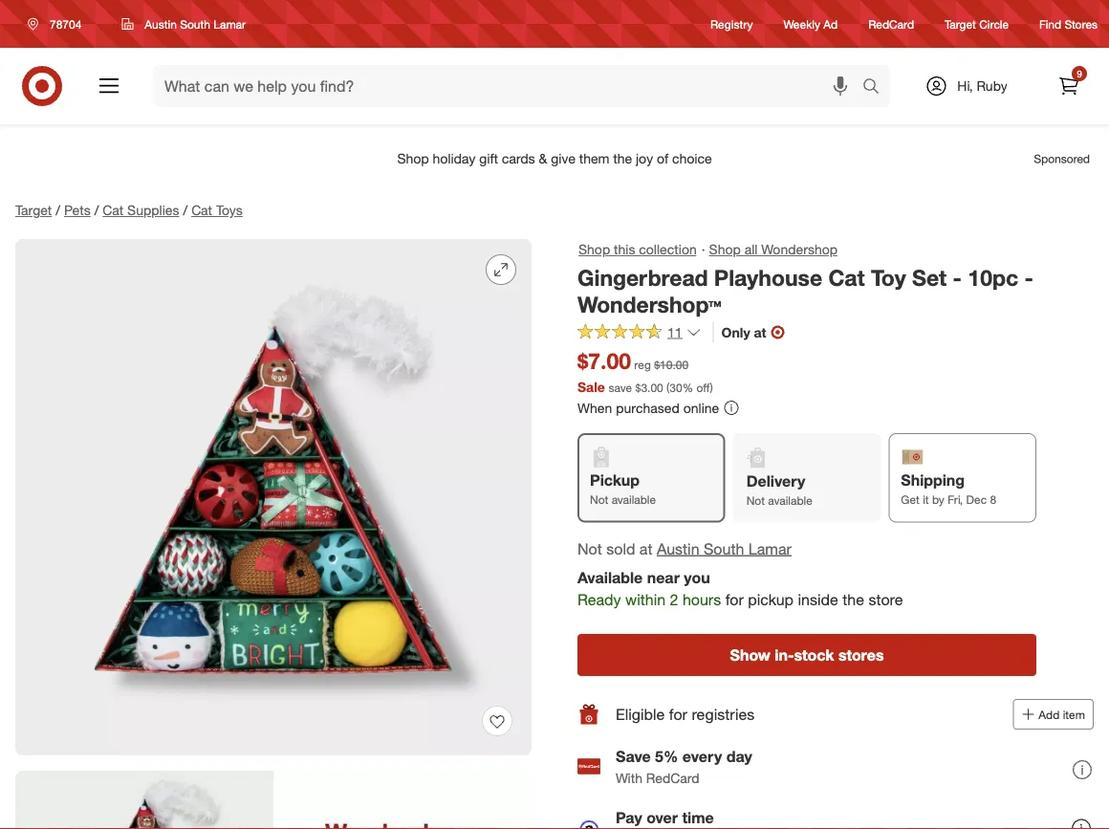 Task type: locate. For each thing, give the bounding box(es) containing it.
2 horizontal spatial /
[[183, 202, 188, 219]]

/ left pets
[[56, 202, 60, 219]]

shop left all
[[709, 241, 741, 258]]

1 horizontal spatial redcard
[[869, 17, 915, 31]]

0 horizontal spatial -
[[953, 264, 962, 291]]

shop all wondershop
[[709, 241, 838, 258]]

0 horizontal spatial redcard
[[646, 770, 700, 786]]

shop left this
[[579, 241, 610, 258]]

available inside pickup not available
[[612, 493, 656, 507]]

austin south lamar
[[145, 17, 246, 31]]

redcard right ad at the right of page
[[869, 17, 915, 31]]

add item
[[1039, 707, 1086, 722]]

gingerbread playhouse cat toy set - 10pc - wondershop™
[[578, 264, 1034, 318]]

pickup
[[590, 471, 640, 489]]

cat
[[103, 202, 124, 219], [191, 202, 212, 219], [829, 264, 865, 291]]

2 - from the left
[[1025, 264, 1034, 291]]

near
[[647, 569, 680, 587]]

1 vertical spatial redcard
[[646, 770, 700, 786]]

shop for shop all wondershop
[[709, 241, 741, 258]]

not inside pickup not available
[[590, 493, 609, 507]]

stock
[[794, 646, 835, 664]]

78704
[[50, 17, 82, 31]]

for right eligible
[[669, 705, 688, 724]]

1 vertical spatial austin
[[657, 539, 700, 558]]

registry link
[[711, 16, 753, 32]]

1 shop from the left
[[579, 241, 610, 258]]

shop
[[579, 241, 610, 258], [709, 241, 741, 258]]

austin right 78704
[[145, 17, 177, 31]]

-
[[953, 264, 962, 291], [1025, 264, 1034, 291]]

available inside delivery not available
[[768, 494, 813, 508]]

0 horizontal spatial target
[[15, 202, 52, 219]]

0 vertical spatial at
[[754, 324, 767, 341]]

austin south lamar button
[[109, 7, 258, 41]]

1 horizontal spatial cat
[[191, 202, 212, 219]]

south
[[180, 17, 210, 31], [704, 539, 745, 558]]

redcard down 5%
[[646, 770, 700, 786]]

available down pickup
[[612, 493, 656, 507]]

1 horizontal spatial austin
[[657, 539, 700, 558]]

target link
[[15, 202, 52, 219]]

/ right pets
[[94, 202, 99, 219]]

1 horizontal spatial for
[[726, 591, 744, 609]]

/
[[56, 202, 60, 219], [94, 202, 99, 219], [183, 202, 188, 219]]

- right 'set'
[[953, 264, 962, 291]]

available
[[612, 493, 656, 507], [768, 494, 813, 508]]

0 horizontal spatial available
[[612, 493, 656, 507]]

the
[[843, 591, 865, 609]]

registry
[[711, 17, 753, 31]]

fri,
[[948, 493, 963, 507]]

1 horizontal spatial lamar
[[749, 539, 792, 558]]

/ left cat toys link
[[183, 202, 188, 219]]

1 vertical spatial south
[[704, 539, 745, 558]]

0 vertical spatial redcard
[[869, 17, 915, 31]]

image gallery element
[[15, 239, 532, 829]]

at right only
[[754, 324, 767, 341]]

toy
[[871, 264, 906, 291]]

not for pickup
[[590, 493, 609, 507]]

in-
[[775, 646, 794, 664]]

not down pickup
[[590, 493, 609, 507]]

1 vertical spatial at
[[640, 539, 653, 558]]

show in-stock stores button
[[578, 634, 1037, 676]]

stores
[[1065, 17, 1098, 31]]

add item button
[[1013, 699, 1094, 730]]

weekly ad link
[[784, 16, 838, 32]]

shipping get it by fri, dec 8
[[901, 471, 997, 507]]

all
[[745, 241, 758, 258]]

0 vertical spatial for
[[726, 591, 744, 609]]

1 vertical spatial for
[[669, 705, 688, 724]]

0 horizontal spatial shop
[[579, 241, 610, 258]]

pets link
[[64, 202, 91, 219]]

cat left toy
[[829, 264, 865, 291]]

target left pets
[[15, 202, 52, 219]]

1 vertical spatial target
[[15, 202, 52, 219]]

0 horizontal spatial south
[[180, 17, 210, 31]]

$
[[636, 380, 641, 394]]

2
[[670, 591, 679, 609]]

this
[[614, 241, 636, 258]]

wondershop
[[762, 241, 838, 258]]

not inside delivery not available
[[747, 494, 765, 508]]

2 horizontal spatial cat
[[829, 264, 865, 291]]

0 horizontal spatial lamar
[[214, 17, 246, 31]]

ready
[[578, 591, 621, 609]]

1 horizontal spatial target
[[945, 17, 977, 31]]

austin up near
[[657, 539, 700, 558]]

2 / from the left
[[94, 202, 99, 219]]

sale
[[578, 378, 605, 395]]

0 vertical spatial target
[[945, 17, 977, 31]]

for right hours
[[726, 591, 744, 609]]

0 vertical spatial austin
[[145, 17, 177, 31]]

available down delivery in the right bottom of the page
[[768, 494, 813, 508]]

with
[[616, 770, 643, 786]]

2 shop from the left
[[709, 241, 741, 258]]

find stores
[[1040, 17, 1098, 31]]

3 / from the left
[[183, 202, 188, 219]]

0 horizontal spatial for
[[669, 705, 688, 724]]

- right '10pc' at the top
[[1025, 264, 1034, 291]]

delivery
[[747, 472, 806, 490]]

target for target / pets / cat supplies / cat toys
[[15, 202, 52, 219]]

collection
[[639, 241, 697, 258]]

%
[[683, 380, 694, 394]]

0 horizontal spatial /
[[56, 202, 60, 219]]

cat right pets
[[103, 202, 124, 219]]

dec
[[967, 493, 987, 507]]

0 vertical spatial south
[[180, 17, 210, 31]]

11
[[668, 324, 683, 341]]

cat inside gingerbread playhouse cat toy set - 10pc - wondershop™
[[829, 264, 865, 291]]

0 horizontal spatial austin
[[145, 17, 177, 31]]

5%
[[655, 748, 679, 766]]

for inside available near you ready within 2 hours for pickup inside the store
[[726, 591, 744, 609]]

target left circle
[[945, 17, 977, 31]]

0 vertical spatial lamar
[[214, 17, 246, 31]]

1 horizontal spatial /
[[94, 202, 99, 219]]

available near you ready within 2 hours for pickup inside the store
[[578, 569, 904, 609]]

target circle link
[[945, 16, 1009, 32]]

target for target circle
[[945, 17, 977, 31]]

1 horizontal spatial south
[[704, 539, 745, 558]]

1 horizontal spatial shop
[[709, 241, 741, 258]]

gingerbread playhouse cat toy set - 10pc - wondershop&#8482;, 1 of 5 image
[[15, 239, 532, 756]]

not down delivery in the right bottom of the page
[[747, 494, 765, 508]]

shop this collection
[[579, 241, 697, 258]]

1 horizontal spatial -
[[1025, 264, 1034, 291]]

when
[[578, 399, 613, 416]]

1 horizontal spatial at
[[754, 324, 767, 341]]

ruby
[[977, 77, 1008, 94]]

1 horizontal spatial available
[[768, 494, 813, 508]]

south inside dropdown button
[[180, 17, 210, 31]]

cat left toys on the left of the page
[[191, 202, 212, 219]]

add
[[1039, 707, 1060, 722]]

sold
[[607, 539, 636, 558]]

at right sold
[[640, 539, 653, 558]]

for
[[726, 591, 744, 609], [669, 705, 688, 724]]

10pc
[[968, 264, 1019, 291]]

delivery not available
[[747, 472, 813, 508]]

pets
[[64, 202, 91, 219]]

redcard
[[869, 17, 915, 31], [646, 770, 700, 786]]



Task type: vqa. For each thing, say whether or not it's contained in the screenshot.


Task type: describe. For each thing, give the bounding box(es) containing it.
registries
[[692, 705, 755, 724]]

get
[[901, 493, 920, 507]]

online
[[684, 399, 720, 416]]

show
[[730, 646, 771, 664]]

pay over time
[[616, 809, 714, 827]]

save
[[616, 748, 651, 766]]

available
[[578, 569, 643, 587]]

$7.00
[[578, 348, 631, 374]]

toys
[[216, 202, 243, 219]]

save
[[609, 380, 632, 394]]

eligible for registries
[[616, 705, 755, 724]]

show in-stock stores
[[730, 646, 884, 664]]

ad
[[824, 17, 838, 31]]

inside
[[798, 591, 839, 609]]

wondershop™
[[578, 291, 722, 318]]

it
[[923, 493, 929, 507]]

circle
[[980, 17, 1009, 31]]

shop this collection link
[[578, 239, 698, 260]]

(
[[667, 380, 670, 394]]

1 - from the left
[[953, 264, 962, 291]]

over
[[647, 809, 678, 827]]

1 vertical spatial lamar
[[749, 539, 792, 558]]

redcard inside 'save 5% every day with redcard'
[[646, 770, 700, 786]]

pay
[[616, 809, 643, 827]]

available for pickup
[[612, 493, 656, 507]]

cat supplies link
[[103, 202, 179, 219]]

save 5% every day with redcard
[[616, 748, 753, 786]]

playhouse
[[714, 264, 823, 291]]

reg
[[635, 358, 651, 372]]

find stores link
[[1040, 16, 1098, 32]]

only
[[722, 324, 751, 341]]

)
[[710, 380, 713, 394]]

eligible
[[616, 705, 665, 724]]

1 / from the left
[[56, 202, 60, 219]]

item
[[1063, 707, 1086, 722]]

78704 button
[[15, 7, 102, 41]]

only at
[[722, 324, 767, 341]]

purchased
[[616, 399, 680, 416]]

hi, ruby
[[958, 77, 1008, 94]]

weekly
[[784, 17, 821, 31]]

austin south lamar button
[[657, 538, 792, 560]]

0 horizontal spatial cat
[[103, 202, 124, 219]]

search button
[[854, 65, 900, 111]]

11 link
[[578, 323, 702, 345]]

when purchased online
[[578, 399, 720, 416]]

9 link
[[1048, 65, 1090, 107]]

9
[[1077, 67, 1083, 79]]

3.00
[[641, 380, 664, 394]]

set
[[913, 264, 947, 291]]

shop for shop this collection
[[579, 241, 610, 258]]

not left sold
[[578, 539, 602, 558]]

target / pets / cat supplies / cat toys
[[15, 202, 243, 219]]

search
[[854, 79, 900, 97]]

day
[[727, 748, 753, 766]]

not sold at austin south lamar
[[578, 539, 792, 558]]

shipping
[[901, 471, 965, 489]]

$10.00
[[654, 358, 689, 372]]

off
[[697, 380, 710, 394]]

gingerbread
[[578, 264, 708, 291]]

stores
[[839, 646, 884, 664]]

every
[[683, 748, 722, 766]]

target circle
[[945, 17, 1009, 31]]

by
[[933, 493, 945, 507]]

What can we help you find? suggestions appear below search field
[[153, 65, 868, 107]]

weekly ad
[[784, 17, 838, 31]]

lamar inside dropdown button
[[214, 17, 246, 31]]

time
[[682, 809, 714, 827]]

store
[[869, 591, 904, 609]]

not for delivery
[[747, 494, 765, 508]]

advertisement region
[[0, 136, 1110, 182]]

available for delivery
[[768, 494, 813, 508]]

redcard link
[[869, 16, 915, 32]]

0 horizontal spatial at
[[640, 539, 653, 558]]

pickup
[[748, 591, 794, 609]]

8
[[990, 493, 997, 507]]

hours
[[683, 591, 721, 609]]

$7.00 reg $10.00 sale save $ 3.00 ( 30 % off )
[[578, 348, 713, 395]]

within
[[626, 591, 666, 609]]

hi,
[[958, 77, 973, 94]]

cat toys link
[[191, 202, 243, 219]]

30
[[670, 380, 683, 394]]

austin inside dropdown button
[[145, 17, 177, 31]]



